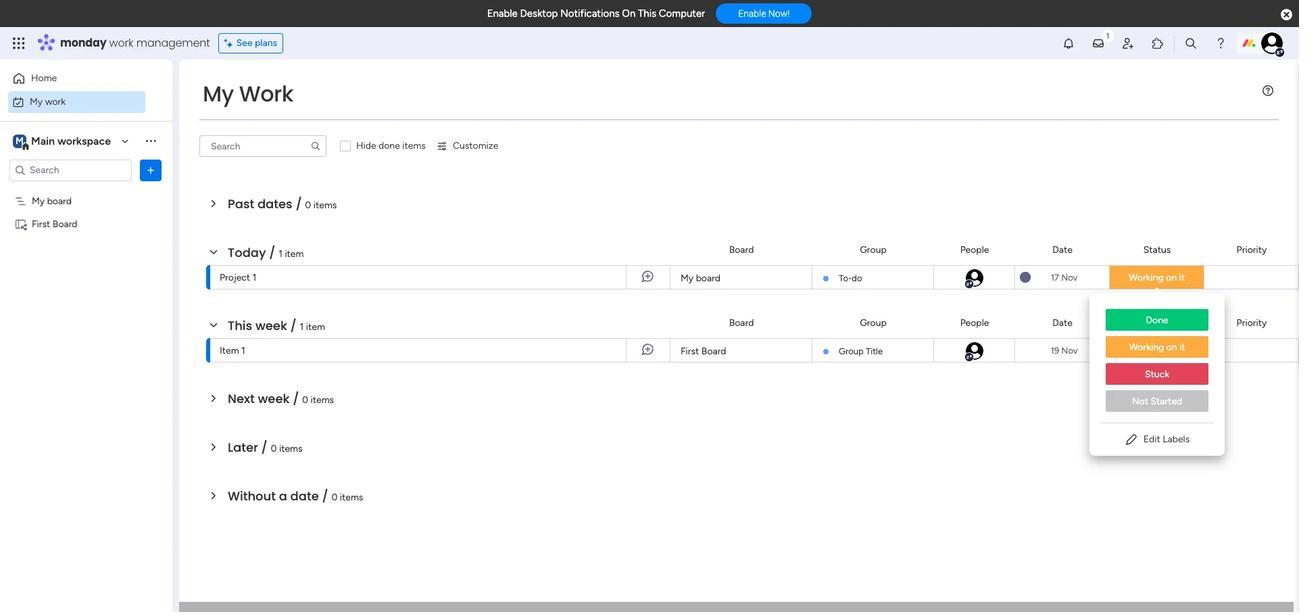 Task type: describe. For each thing, give the bounding box(es) containing it.
not
[[1133, 396, 1149, 407]]

workspace options image
[[144, 134, 158, 148]]

19 nov
[[1051, 345, 1078, 355]]

project 1
[[220, 272, 257, 283]]

monday work management
[[60, 35, 210, 51]]

done
[[1147, 314, 1169, 326]]

week for this
[[256, 317, 287, 334]]

help image
[[1215, 37, 1228, 50]]

on
[[622, 7, 636, 20]]

today / 1 item
[[228, 244, 304, 261]]

home button
[[8, 68, 145, 89]]

first board inside list box
[[32, 218, 77, 230]]

enable now! button
[[716, 4, 812, 24]]

item
[[220, 345, 239, 356]]

main workspace
[[31, 134, 111, 147]]

19
[[1051, 345, 1060, 355]]

items inside past dates / 0 items
[[314, 200, 337, 211]]

labels
[[1163, 433, 1190, 445]]

items inside later / 0 items
[[279, 443, 303, 454]]

without a date / 0 items
[[228, 488, 363, 504]]

work
[[239, 78, 294, 109]]

working on it option
[[1106, 336, 1209, 358]]

work for my
[[45, 96, 66, 107]]

list box containing my board
[[0, 187, 172, 418]]

to-
[[839, 273, 852, 283]]

people for /
[[961, 317, 990, 328]]

my work
[[30, 96, 66, 107]]

my work
[[203, 78, 294, 109]]

workspace
[[57, 134, 111, 147]]

working on it inside 'option'
[[1130, 342, 1186, 353]]

0 vertical spatial board
[[47, 195, 72, 207]]

priority for 1
[[1237, 244, 1268, 255]]

done
[[379, 140, 400, 151]]

do
[[852, 273, 863, 283]]

1 horizontal spatial jacob simon image
[[1262, 32, 1284, 54]]

next
[[228, 390, 255, 407]]

menu image
[[1263, 85, 1274, 96]]

workspace image
[[13, 134, 26, 148]]

stuck option
[[1106, 363, 1209, 385]]

group for 1
[[860, 244, 887, 255]]

17
[[1051, 272, 1060, 282]]

first board inside first board link
[[681, 346, 727, 357]]

search image
[[310, 141, 321, 151]]

priority for /
[[1237, 317, 1268, 328]]

nov for 17 nov
[[1062, 272, 1078, 282]]

0 horizontal spatial my board
[[32, 195, 72, 207]]

0 inside later / 0 items
[[271, 443, 277, 454]]

first board link
[[679, 339, 804, 363]]

see
[[236, 37, 253, 49]]

hide
[[356, 140, 376, 151]]

notifications image
[[1062, 37, 1076, 50]]

apps image
[[1152, 37, 1165, 50]]

later / 0 items
[[228, 439, 303, 456]]

3 on from the top
[[1167, 345, 1177, 356]]

edit labels button
[[1101, 429, 1215, 450]]

week for next
[[258, 390, 290, 407]]

work for monday
[[109, 35, 134, 51]]

1 on from the top
[[1167, 272, 1177, 283]]

item 1
[[220, 345, 245, 356]]

my inside button
[[30, 96, 43, 107]]

2 vertical spatial group
[[839, 346, 864, 356]]

people for 1
[[961, 244, 990, 255]]

status for 1
[[1144, 244, 1172, 255]]

0 inside without a date / 0 items
[[332, 492, 338, 503]]

home
[[31, 72, 57, 84]]

to-do
[[839, 273, 863, 283]]

1 inside today / 1 item
[[279, 248, 283, 260]]

edit labels
[[1144, 433, 1190, 445]]

invite members image
[[1122, 37, 1135, 50]]

select product image
[[12, 37, 26, 50]]



Task type: vqa. For each thing, say whether or not it's contained in the screenshot.
Integrate
no



Task type: locate. For each thing, give the bounding box(es) containing it.
items inside next week / 0 items
[[311, 394, 334, 406]]

0 vertical spatial status
[[1144, 244, 1172, 255]]

priority
[[1237, 244, 1268, 255], [1237, 317, 1268, 328]]

enable left desktop
[[487, 7, 518, 20]]

1 horizontal spatial my board
[[681, 273, 721, 284]]

past dates / 0 items
[[228, 195, 337, 212]]

1 vertical spatial item
[[306, 321, 325, 333]]

desktop
[[520, 7, 558, 20]]

1 vertical spatial nov
[[1062, 345, 1078, 355]]

stuck
[[1146, 369, 1170, 380]]

2 date from the top
[[1053, 317, 1073, 328]]

None search field
[[200, 135, 327, 157]]

/
[[296, 195, 302, 212], [269, 244, 276, 261], [291, 317, 297, 334], [293, 390, 299, 407], [261, 439, 268, 456], [322, 488, 328, 504]]

not started
[[1133, 396, 1183, 407]]

0 vertical spatial my board
[[32, 195, 72, 207]]

first
[[32, 218, 50, 230], [681, 346, 700, 357]]

board
[[47, 195, 72, 207], [696, 273, 721, 284]]

0 vertical spatial first board
[[32, 218, 77, 230]]

1 vertical spatial people
[[961, 317, 990, 328]]

dates
[[258, 195, 293, 212]]

group
[[860, 244, 887, 255], [860, 317, 887, 328], [839, 346, 864, 356]]

Search in workspace field
[[28, 162, 113, 178]]

1 horizontal spatial first
[[681, 346, 700, 357]]

on inside working on it 'option'
[[1167, 342, 1178, 353]]

1 horizontal spatial first board
[[681, 346, 727, 357]]

1 priority from the top
[[1237, 244, 1268, 255]]

group left title
[[839, 346, 864, 356]]

jacob simon image
[[1262, 32, 1284, 54], [965, 341, 985, 361]]

1 inside this week / 1 item
[[300, 321, 304, 333]]

0 horizontal spatial enable
[[487, 7, 518, 20]]

nov right 17
[[1062, 272, 1078, 282]]

0 horizontal spatial first board
[[32, 218, 77, 230]]

0 right the dates
[[305, 200, 311, 211]]

list box
[[0, 187, 172, 418], [1090, 298, 1225, 423]]

1
[[279, 248, 283, 260], [253, 272, 257, 283], [300, 321, 304, 333], [241, 345, 245, 356]]

next week / 0 items
[[228, 390, 334, 407]]

past
[[228, 195, 254, 212]]

my board
[[32, 195, 72, 207], [681, 273, 721, 284]]

2 people from the top
[[961, 317, 990, 328]]

group up do
[[860, 244, 887, 255]]

1 horizontal spatial list box
[[1090, 298, 1225, 423]]

1 horizontal spatial board
[[696, 273, 721, 284]]

1 horizontal spatial item
[[306, 321, 325, 333]]

date
[[1053, 244, 1073, 255], [1053, 317, 1073, 328]]

customize button
[[431, 135, 504, 157]]

status
[[1144, 244, 1172, 255], [1144, 317, 1172, 328]]

dapulse close image
[[1282, 8, 1293, 22]]

started
[[1151, 396, 1183, 407]]

search everything image
[[1185, 37, 1198, 50]]

date for 1
[[1053, 244, 1073, 255]]

date for /
[[1053, 317, 1073, 328]]

0 horizontal spatial item
[[285, 248, 304, 260]]

1 vertical spatial board
[[696, 273, 721, 284]]

this up item 1
[[228, 317, 252, 334]]

0 vertical spatial people
[[961, 244, 990, 255]]

1 horizontal spatial enable
[[739, 8, 767, 19]]

m
[[16, 135, 24, 146]]

enable left now! on the right
[[739, 8, 767, 19]]

0 vertical spatial nov
[[1062, 272, 1078, 282]]

group up title
[[860, 317, 887, 328]]

enable for enable desktop notifications on this computer
[[487, 7, 518, 20]]

2 status from the top
[[1144, 317, 1172, 328]]

workspace selection element
[[13, 133, 113, 150]]

plans
[[255, 37, 277, 49]]

1 people from the top
[[961, 244, 990, 255]]

items
[[403, 140, 426, 151], [314, 200, 337, 211], [311, 394, 334, 406], [279, 443, 303, 454], [340, 492, 363, 503]]

1 vertical spatial first board
[[681, 346, 727, 357]]

1 horizontal spatial work
[[109, 35, 134, 51]]

2 priority from the top
[[1237, 317, 1268, 328]]

17 nov
[[1051, 272, 1078, 282]]

1 vertical spatial work
[[45, 96, 66, 107]]

date up 17 nov
[[1053, 244, 1073, 255]]

item
[[285, 248, 304, 260], [306, 321, 325, 333]]

0 up later / 0 items
[[302, 394, 308, 406]]

nov
[[1062, 272, 1078, 282], [1062, 345, 1078, 355]]

my work button
[[8, 91, 145, 113]]

items inside without a date / 0 items
[[340, 492, 363, 503]]

0 vertical spatial jacob simon image
[[1262, 32, 1284, 54]]

1 nov from the top
[[1062, 272, 1078, 282]]

not started option
[[1106, 390, 1209, 412]]

1 vertical spatial status
[[1144, 317, 1172, 328]]

0 vertical spatial first
[[32, 218, 50, 230]]

people up jacob simon icon
[[961, 244, 990, 255]]

0 vertical spatial this
[[638, 7, 657, 20]]

option
[[0, 189, 172, 191]]

0 vertical spatial work
[[109, 35, 134, 51]]

0 horizontal spatial first
[[32, 218, 50, 230]]

working on it
[[1129, 272, 1186, 283], [1130, 342, 1186, 353], [1129, 345, 1186, 356]]

shareable board image
[[14, 217, 27, 230]]

jacob simon image
[[965, 268, 985, 288]]

this week / 1 item
[[228, 317, 325, 334]]

working inside 'option'
[[1130, 342, 1165, 353]]

0 horizontal spatial list box
[[0, 187, 172, 418]]

0
[[305, 200, 311, 211], [302, 394, 308, 406], [271, 443, 277, 454], [332, 492, 338, 503]]

this right on
[[638, 7, 657, 20]]

enable now!
[[739, 8, 790, 19]]

0 horizontal spatial work
[[45, 96, 66, 107]]

on
[[1167, 272, 1177, 283], [1167, 342, 1178, 353], [1167, 345, 1177, 356]]

management
[[136, 35, 210, 51]]

0 inside next week / 0 items
[[302, 394, 308, 406]]

work right monday
[[109, 35, 134, 51]]

0 horizontal spatial board
[[47, 195, 72, 207]]

monday
[[60, 35, 107, 51]]

enable
[[487, 7, 518, 20], [739, 8, 767, 19]]

0 inside past dates / 0 items
[[305, 200, 311, 211]]

2 nov from the top
[[1062, 345, 1078, 355]]

title
[[866, 346, 883, 356]]

this
[[638, 7, 657, 20], [228, 317, 252, 334]]

date
[[290, 488, 319, 504]]

week
[[256, 317, 287, 334], [258, 390, 290, 407]]

project
[[220, 272, 250, 283]]

it
[[1180, 272, 1186, 283], [1180, 342, 1186, 353], [1180, 345, 1186, 356]]

first board
[[32, 218, 77, 230], [681, 346, 727, 357]]

main
[[31, 134, 55, 147]]

working
[[1129, 272, 1164, 283], [1130, 342, 1165, 353], [1129, 345, 1164, 356]]

date up 19 nov
[[1053, 317, 1073, 328]]

0 horizontal spatial jacob simon image
[[965, 341, 985, 361]]

board inside list box
[[53, 218, 77, 230]]

people
[[961, 244, 990, 255], [961, 317, 990, 328]]

item inside this week / 1 item
[[306, 321, 325, 333]]

customize
[[453, 140, 499, 151]]

1 status from the top
[[1144, 244, 1172, 255]]

done option
[[1106, 309, 1209, 331]]

1 vertical spatial this
[[228, 317, 252, 334]]

my board link
[[679, 266, 804, 290]]

notifications
[[561, 7, 620, 20]]

0 vertical spatial date
[[1053, 244, 1073, 255]]

0 horizontal spatial this
[[228, 317, 252, 334]]

people down jacob simon icon
[[961, 317, 990, 328]]

board
[[53, 218, 77, 230], [729, 244, 754, 255], [729, 317, 754, 328], [702, 346, 727, 357]]

nov for 19 nov
[[1062, 345, 1078, 355]]

work inside my work button
[[45, 96, 66, 107]]

1 image
[[1102, 28, 1114, 43]]

it inside 'option'
[[1180, 342, 1186, 353]]

computer
[[659, 7, 705, 20]]

edit
[[1144, 433, 1161, 445]]

item inside today / 1 item
[[285, 248, 304, 260]]

1 vertical spatial first
[[681, 346, 700, 357]]

1 vertical spatial group
[[860, 317, 887, 328]]

see plans button
[[218, 33, 283, 53]]

1 vertical spatial priority
[[1237, 317, 1268, 328]]

0 right later
[[271, 443, 277, 454]]

enable desktop notifications on this computer
[[487, 7, 705, 20]]

1 vertical spatial week
[[258, 390, 290, 407]]

now!
[[769, 8, 790, 19]]

1 vertical spatial date
[[1053, 317, 1073, 328]]

0 vertical spatial item
[[285, 248, 304, 260]]

work
[[109, 35, 134, 51], [45, 96, 66, 107]]

Filter dashboard by text search field
[[200, 135, 327, 157]]

0 vertical spatial group
[[860, 244, 887, 255]]

hide done items
[[356, 140, 426, 151]]

0 right date
[[332, 492, 338, 503]]

1 vertical spatial jacob simon image
[[965, 341, 985, 361]]

list box containing done
[[1090, 298, 1225, 423]]

status for /
[[1144, 317, 1172, 328]]

1 horizontal spatial this
[[638, 7, 657, 20]]

inbox image
[[1092, 37, 1106, 50]]

see plans
[[236, 37, 277, 49]]

later
[[228, 439, 258, 456]]

work down home
[[45, 96, 66, 107]]

week right 'next'
[[258, 390, 290, 407]]

group title
[[839, 346, 883, 356]]

nov right 19
[[1062, 345, 1078, 355]]

today
[[228, 244, 266, 261]]

group for /
[[860, 317, 887, 328]]

1 date from the top
[[1053, 244, 1073, 255]]

0 vertical spatial priority
[[1237, 244, 1268, 255]]

0 vertical spatial week
[[256, 317, 287, 334]]

enable for enable now!
[[739, 8, 767, 19]]

1 vertical spatial my board
[[681, 273, 721, 284]]

without
[[228, 488, 276, 504]]

week down project 1
[[256, 317, 287, 334]]

2 on from the top
[[1167, 342, 1178, 353]]

options image
[[144, 163, 158, 177]]

my
[[203, 78, 234, 109], [30, 96, 43, 107], [32, 195, 45, 207], [681, 273, 694, 284]]

a
[[279, 488, 287, 504]]

enable inside button
[[739, 8, 767, 19]]



